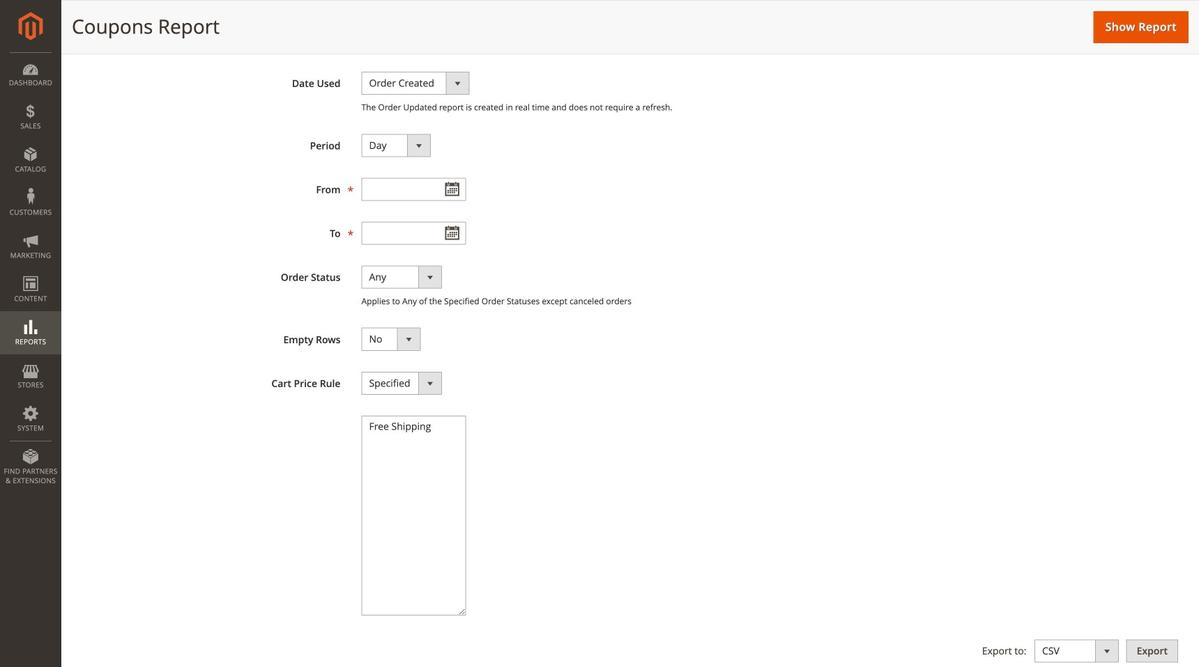 Task type: locate. For each thing, give the bounding box(es) containing it.
None text field
[[361, 178, 466, 201]]

menu bar
[[0, 52, 61, 493]]

magento admin panel image
[[18, 12, 43, 40]]

None text field
[[361, 222, 466, 245]]



Task type: vqa. For each thing, say whether or not it's contained in the screenshot.
menu
no



